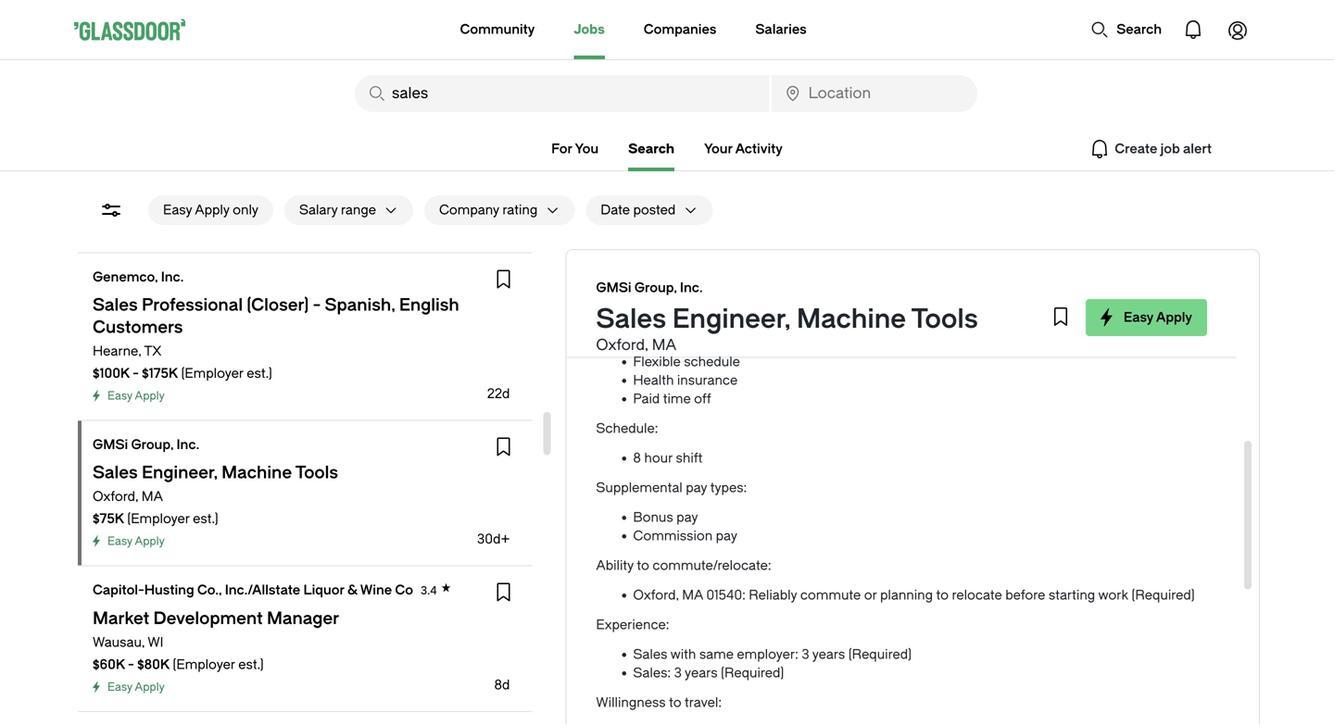 Task type: vqa. For each thing, say whether or not it's contained in the screenshot.
implement,
yes



Task type: locate. For each thing, give the bounding box(es) containing it.
apply for 22d
[[135, 390, 165, 403]]

able
[[608, 251, 636, 266]]

throughout
[[706, 176, 775, 192]]

3.
[[596, 176, 607, 192]]

and down our
[[872, 176, 895, 192]]

sales down from
[[596, 304, 666, 335]]

gmsi inside 'gmsi group, inc. sales engineer, machine tools oxford, ma'
[[596, 280, 631, 296]]

1 horizontal spatial able
[[703, 214, 729, 229]]

opportunity
[[723, 158, 794, 173]]

0 vertical spatial est.)
[[247, 366, 272, 381]]

with
[[672, 195, 698, 210], [857, 214, 883, 229], [1127, 214, 1153, 229], [670, 647, 696, 662]]

machine
[[797, 304, 906, 335]]

0 horizontal spatial able
[[630, 158, 656, 173]]

2 horizontal spatial (required)
[[1131, 588, 1195, 603]]

oxford, up $75k
[[93, 489, 138, 504]]

est.)
[[247, 366, 272, 381], [193, 511, 218, 527], [238, 657, 264, 673]]

health
[[633, 373, 674, 388]]

1 vertical spatial search
[[628, 141, 674, 157]]

to left the travel
[[654, 176, 666, 192]]

(employer right "$80k"
[[173, 657, 235, 673]]

full-
[[658, 269, 686, 284]]

oxford,
[[596, 337, 648, 354], [93, 489, 138, 504], [633, 588, 679, 603]]

able down have
[[630, 158, 656, 173]]

sales up sales:
[[633, 647, 667, 662]]

easy apply only button
[[148, 195, 273, 225]]

willingness to travel:
[[596, 695, 722, 711]]

easy apply
[[1124, 310, 1192, 325], [107, 390, 165, 403], [107, 535, 165, 548], [107, 681, 165, 694]]

date posted button
[[586, 195, 676, 225]]

1 vertical spatial est.)
[[193, 511, 218, 527]]

Search location field
[[771, 75, 977, 112]]

1 vertical spatial (employer
[[127, 511, 190, 527]]

husting
[[144, 583, 194, 598]]

- right $60k on the bottom left of the page
[[128, 657, 134, 673]]

pay up commute/relocate:
[[716, 529, 737, 544]]

pay up 'commission'
[[676, 510, 698, 525]]

posted
[[633, 202, 676, 218]]

none field up skills
[[771, 75, 977, 112]]

Search keyword field
[[355, 75, 769, 112]]

2 vertical spatial (employer
[[173, 657, 235, 673]]

ma up flexible
[[652, 337, 676, 354]]

and right posted
[[677, 214, 700, 229]]

to down microsoft
[[732, 214, 744, 229]]

from
[[625, 288, 658, 303]]

(employer right $75k
[[127, 511, 190, 527]]

3 right sales:
[[674, 666, 682, 681]]

3 right the employer:
[[802, 647, 809, 662]]

date
[[601, 202, 630, 218]]

gmsi for gmsi group, inc.
[[93, 437, 128, 453]]

hour
[[644, 451, 673, 466]]

1 vertical spatial group,
[[131, 437, 173, 453]]

2.
[[596, 158, 607, 173]]

applying
[[814, 158, 866, 173]]

0 vertical spatial sales
[[596, 304, 666, 335]]

1 vertical spatial ma
[[142, 489, 163, 504]]

1 horizontal spatial none field
[[771, 75, 977, 112]]

1 vertical spatial sales
[[633, 647, 667, 662]]

activity
[[735, 141, 783, 157]]

relation
[[779, 139, 825, 155]]

oxford, up experience:
[[633, 588, 679, 603]]

apply for 30d+
[[135, 535, 165, 548]]

1 vertical spatial pay
[[676, 510, 698, 525]]

2 vertical spatial oxford,
[[633, 588, 679, 603]]

0 vertical spatial search
[[1117, 22, 1162, 37]]

problems
[[795, 214, 854, 229]]

(employer for tx
[[181, 366, 243, 381]]

- inside "wausau, wi $60k - $80k (employer est.)"
[[128, 657, 134, 673]]

1 vertical spatial gmsi
[[93, 437, 128, 453]]

jobs link
[[574, 0, 605, 59]]

0 horizontal spatial gmsi
[[93, 437, 128, 453]]

1 horizontal spatial work
[[1098, 588, 1128, 603]]

commute/relocate:
[[653, 558, 771, 573]]

1 vertical spatial 3
[[674, 666, 682, 681]]

group, inside 'gmsi group, inc. sales engineer, machine tools oxford, ma'
[[634, 280, 677, 296]]

building
[[828, 139, 877, 155]]

experience:
[[596, 617, 669, 633]]

0 vertical spatial oxford,
[[596, 337, 648, 354]]

sales inside sales with same employer: 3 years (required) sales: 3 years (required)
[[633, 647, 667, 662]]

3
[[802, 647, 809, 662], [674, 666, 682, 681]]

0 horizontal spatial ma
[[142, 489, 163, 504]]

time inside job type: full-time pay: from $75,000.00 per year benefits:
[[686, 269, 714, 284]]

1 vertical spatial (required)
[[848, 647, 912, 662]]

range
[[341, 202, 376, 218]]

engineer,
[[672, 304, 790, 335]]

0 horizontal spatial none field
[[355, 75, 769, 112]]

1 vertical spatial oxford,
[[93, 489, 138, 504]]

strong
[[673, 139, 713, 155]]

0 vertical spatial 3
[[802, 647, 809, 662]]

2 vertical spatial ma
[[682, 588, 703, 603]]

search button
[[1081, 11, 1171, 48]]

with down act
[[857, 214, 883, 229]]

before
[[1005, 588, 1045, 603]]

none field the search location
[[771, 75, 977, 112]]

2 horizontal spatial ma
[[682, 588, 703, 603]]

america
[[816, 176, 869, 192]]

ma inside oxford, ma $75k (employer est.)
[[142, 489, 163, 504]]

1 vertical spatial years
[[685, 666, 718, 681]]

search
[[1117, 22, 1162, 37], [628, 141, 674, 157]]

est.) for wausau, wi $60k - $80k (employer est.)
[[238, 657, 264, 673]]

1 none field from the left
[[355, 75, 769, 112]]

years down commute
[[812, 647, 845, 662]]

inc. for gmsi group, inc. sales engineer, machine tools oxford, ma
[[680, 280, 703, 296]]

0 horizontal spatial group,
[[131, 437, 173, 453]]

- left $175k
[[133, 366, 139, 381]]

and
[[872, 176, 895, 192], [895, 195, 918, 210], [677, 214, 700, 229], [990, 214, 1013, 229], [816, 251, 839, 266]]

(employer right $175k
[[181, 366, 243, 381]]

ma down "gmsi group, inc."
[[142, 489, 163, 504]]

1 horizontal spatial group,
[[634, 280, 677, 296]]

&
[[347, 583, 357, 598]]

est.) inside "wausau, wi $60k - $80k (employer est.)"
[[238, 657, 264, 673]]

(required) down the employer:
[[721, 666, 784, 681]]

(employer inside oxford, ma $75k (employer est.)
[[127, 511, 190, 527]]

oxford, inside oxford, ma $75k (employer est.)
[[93, 489, 138, 504]]

supplemental pay types:
[[596, 480, 747, 496]]

work up processes
[[1016, 214, 1046, 229]]

resolve
[[748, 214, 792, 229]]

our
[[869, 158, 890, 173]]

1 horizontal spatial ma
[[652, 337, 676, 354]]

(employer inside "wausau, wi $60k - $80k (employer est.)"
[[173, 657, 235, 673]]

easy inside button
[[1124, 310, 1153, 325]]

only
[[233, 202, 258, 218]]

2 vertical spatial (required)
[[721, 666, 784, 681]]

north
[[778, 176, 814, 192]]

be
[[610, 158, 627, 173]]

time up $75,000.00
[[686, 269, 714, 284]]

4.
[[596, 195, 607, 210]]

oxford, ma 01540: reliably commute or planning to relocate before starting work (required)
[[633, 588, 1195, 603]]

- inside hearne, tx $100k - $175k (employer est.)
[[133, 366, 139, 381]]

none field up for
[[355, 75, 769, 112]]

co
[[395, 583, 413, 598]]

inc. inside 'gmsi group, inc. sales engineer, machine tools oxford, ma'
[[680, 280, 703, 296]]

0 vertical spatial (employer
[[181, 366, 243, 381]]

easy for 30d+
[[107, 535, 132, 548]]

1 vertical spatial able
[[703, 214, 729, 229]]

inc. up oxford, ma $75k (employer est.)
[[176, 437, 199, 453]]

work right starting
[[1098, 588, 1128, 603]]

with left "others"
[[1127, 214, 1153, 229]]

companywide
[[926, 251, 1013, 266]]

work
[[1016, 214, 1046, 229], [1098, 588, 1128, 603]]

sales:
[[633, 666, 671, 681]]

None field
[[355, 75, 769, 112], [771, 75, 977, 112]]

oxford, down benefits:
[[596, 337, 648, 354]]

types:
[[710, 480, 747, 496]]

1 vertical spatial time
[[663, 391, 691, 407]]

years down 'same'
[[685, 666, 718, 681]]

none field the search keyword
[[355, 75, 769, 112]]

gmsi up benefits:
[[596, 280, 631, 296]]

0 horizontal spatial 3
[[674, 666, 682, 681]]

or
[[864, 588, 877, 603]]

ma inside 'gmsi group, inc. sales engineer, machine tools oxford, ma'
[[652, 337, 676, 354]]

tx
[[144, 344, 161, 359]]

0 vertical spatial -
[[133, 366, 139, 381]]

(required) down or
[[848, 647, 912, 662]]

0 vertical spatial gmsi
[[596, 280, 631, 296]]

7.
[[596, 251, 605, 266]]

inc. down implement,
[[680, 280, 703, 296]]

community
[[460, 22, 535, 37]]

for
[[551, 141, 572, 157]]

1 vertical spatial work
[[1098, 588, 1128, 603]]

(employer for wi
[[173, 657, 235, 673]]

must
[[607, 139, 637, 155]]

easy apply inside button
[[1124, 310, 1192, 325]]

salaries link
[[755, 0, 807, 59]]

with left 'same'
[[670, 647, 696, 662]]

2 vertical spatial est.)
[[238, 657, 264, 673]]

pay for supplemental
[[686, 480, 707, 496]]

$175k
[[142, 366, 178, 381]]

1 horizontal spatial years
[[812, 647, 845, 662]]

30d+
[[477, 532, 510, 547]]

- for $100k
[[133, 366, 139, 381]]

est.) inside hearne, tx $100k - $175k (employer est.)
[[247, 366, 272, 381]]

easy inside button
[[163, 202, 192, 218]]

1 horizontal spatial (required)
[[848, 647, 912, 662]]

gmsi group, inc. sales engineer, machine tools oxford, ma
[[596, 280, 978, 354]]

0 vertical spatial years
[[812, 647, 845, 662]]

ma down ability to commute/relocate:
[[682, 588, 703, 603]]

easy apply for 8d
[[107, 681, 165, 694]]

salary range button
[[284, 195, 376, 225]]

open filter menu image
[[100, 199, 122, 221]]

skills
[[880, 139, 910, 155]]

1 horizontal spatial search
[[1117, 22, 1162, 37]]

0 vertical spatial time
[[686, 269, 714, 284]]

commission
[[633, 529, 713, 544]]

your
[[704, 141, 733, 157]]

hearne, tx $100k - $175k (employer est.)
[[93, 344, 272, 381]]

office
[[763, 195, 801, 210]]

and left help
[[816, 251, 839, 266]]

0 vertical spatial work
[[1016, 214, 1046, 229]]

time left off
[[663, 391, 691, 407]]

and right the ease
[[990, 214, 1013, 229]]

0 vertical spatial ma
[[652, 337, 676, 354]]

apply
[[195, 202, 229, 218], [1156, 310, 1192, 325], [135, 390, 165, 403], [135, 535, 165, 548], [135, 681, 165, 694]]

(employer inside hearne, tx $100k - $175k (employer est.)
[[181, 366, 243, 381]]

ma
[[652, 337, 676, 354], [142, 489, 163, 504], [682, 588, 703, 603]]

0 vertical spatial pay
[[686, 480, 707, 496]]

401(k) flexible schedule health insurance paid time off
[[633, 336, 740, 407]]

gmsi down $100k
[[93, 437, 128, 453]]

0 horizontal spatial work
[[1016, 214, 1046, 229]]

pay down shift
[[686, 480, 707, 496]]

to left travel:
[[669, 695, 681, 711]]

1 horizontal spatial gmsi
[[596, 280, 631, 296]]

able down microsoft
[[703, 214, 729, 229]]

(required) right starting
[[1131, 588, 1195, 603]]

0 vertical spatial group,
[[634, 280, 677, 296]]

jobs
[[574, 22, 605, 37]]

0 horizontal spatial years
[[685, 666, 718, 681]]

2 none field from the left
[[771, 75, 977, 112]]

implement,
[[655, 251, 725, 266]]

work inside 1. must have strong customer relation building skills 2. be able to identify opportunity by applying our products to customers' needs 3. willing to travel throughout north america and possibly internationally 4. proficient with microsoft office products, act and quickbooks 5. organized and able to resolve problems with reasonable ease and work productively with others
[[1016, 214, 1046, 229]]

easy for 8d
[[107, 681, 132, 694]]

1 vertical spatial -
[[128, 657, 134, 673]]

company
[[439, 202, 499, 218]]



Task type: describe. For each thing, give the bounding box(es) containing it.
ma for oxford, ma 01540: reliably commute or planning to relocate before starting work (required)
[[682, 588, 703, 603]]

to right ability
[[637, 558, 649, 573]]

apply for 8d
[[135, 681, 165, 694]]

apply inside button
[[1156, 310, 1192, 325]]

oxford, for oxford, ma $75k (employer est.)
[[93, 489, 138, 504]]

2 vertical spatial pay
[[716, 529, 737, 544]]

insurance
[[677, 373, 738, 388]]

wausau,
[[93, 635, 145, 650]]

proficient
[[610, 195, 669, 210]]

travel
[[669, 176, 703, 192]]

easy for 22d
[[107, 390, 132, 403]]

sales with same employer: 3 years (required) sales: 3 years (required)
[[633, 647, 912, 681]]

benefits:
[[596, 306, 651, 321]]

inc. right genemco,
[[161, 270, 184, 285]]

shift
[[676, 451, 703, 466]]

paid
[[633, 391, 660, 407]]

8 hour shift
[[633, 451, 703, 466]]

customer
[[716, 139, 775, 155]]

products,
[[805, 195, 862, 210]]

companies
[[644, 22, 716, 37]]

to left relocate
[[936, 588, 949, 603]]

others
[[1156, 214, 1196, 229]]

- for $60k
[[128, 657, 134, 673]]

01540:
[[706, 588, 746, 603]]

8d
[[494, 678, 510, 693]]

salary
[[299, 202, 338, 218]]

by
[[797, 158, 811, 173]]

tools
[[911, 304, 978, 335]]

quickbooks
[[921, 195, 997, 210]]

salaries
[[755, 22, 807, 37]]

starting
[[1049, 588, 1095, 603]]

upon
[[781, 251, 813, 266]]

easy apply for 22d
[[107, 390, 165, 403]]

sales inside 'gmsi group, inc. sales engineer, machine tools oxford, ma'
[[596, 304, 666, 335]]

to up type:
[[639, 251, 652, 266]]

to down have
[[659, 158, 672, 173]]

7. able to implement, improve upon and help manage companywide processes
[[596, 251, 1080, 266]]

0 vertical spatial (required)
[[1131, 588, 1195, 603]]

per
[[733, 288, 753, 303]]

planning
[[880, 588, 933, 603]]

manage
[[872, 251, 923, 266]]

to right the products
[[951, 158, 963, 173]]

possibly
[[899, 176, 949, 192]]

products
[[893, 158, 948, 173]]

hearne,
[[93, 344, 141, 359]]

employer:
[[737, 647, 798, 662]]

date posted
[[601, 202, 676, 218]]

1 horizontal spatial 3
[[802, 647, 809, 662]]

0 horizontal spatial search
[[628, 141, 674, 157]]

inc./allstate
[[225, 583, 300, 598]]

company rating button
[[424, 195, 538, 225]]

401(k)
[[633, 336, 667, 351]]

type:
[[622, 269, 654, 284]]

reliably
[[749, 588, 797, 603]]

your activity link
[[704, 141, 783, 157]]

for you link
[[551, 141, 599, 157]]

ability
[[596, 558, 634, 573]]

pay for bonus
[[676, 510, 698, 525]]

$80k
[[137, 657, 170, 673]]

rating
[[502, 202, 538, 218]]

travel:
[[685, 695, 722, 711]]

gmsi for gmsi group, inc. sales engineer, machine tools oxford, ma
[[596, 280, 631, 296]]

8
[[633, 451, 641, 466]]

supplemental
[[596, 480, 683, 496]]

reasonable
[[886, 214, 954, 229]]

bonus pay commission pay
[[633, 510, 737, 544]]

wausau, wi $60k - $80k (employer est.)
[[93, 635, 264, 673]]

company rating
[[439, 202, 538, 218]]

you
[[575, 141, 599, 157]]

est.) for hearne, tx $100k - $175k (employer est.)
[[247, 366, 272, 381]]

3.4
[[421, 585, 437, 598]]

inc. for gmsi group, inc.
[[176, 437, 199, 453]]

schedule
[[684, 354, 740, 370]]

schedule:
[[596, 421, 658, 436]]

0 vertical spatial able
[[630, 158, 656, 173]]

genemco,
[[93, 270, 158, 285]]

group, for gmsi group, inc. sales engineer, machine tools oxford, ma
[[634, 280, 677, 296]]

willingness
[[596, 695, 666, 711]]

act
[[865, 195, 892, 210]]

organized
[[610, 214, 673, 229]]

time inside 401(k) flexible schedule health insurance paid time off
[[663, 391, 691, 407]]

ma for oxford, ma $75k (employer est.)
[[142, 489, 163, 504]]

gmsi group, inc.
[[93, 437, 199, 453]]

have
[[641, 139, 670, 155]]

oxford, ma $75k (employer est.)
[[93, 489, 218, 527]]

genemco, inc.
[[93, 270, 184, 285]]

wine
[[360, 583, 392, 598]]

oxford, for oxford, ma 01540: reliably commute or planning to relocate before starting work (required)
[[633, 588, 679, 603]]

group, for gmsi group, inc.
[[131, 437, 173, 453]]

ease
[[957, 214, 987, 229]]

same
[[699, 647, 734, 662]]

with down the travel
[[672, 195, 698, 210]]

capitol-
[[93, 583, 144, 598]]

needs
[[1038, 158, 1076, 173]]

and up reasonable
[[895, 195, 918, 210]]

for you
[[551, 141, 599, 157]]

community link
[[460, 0, 535, 59]]

0 horizontal spatial (required)
[[721, 666, 784, 681]]

$100k
[[93, 366, 130, 381]]

search inside button
[[1117, 22, 1162, 37]]

customers'
[[967, 158, 1035, 173]]

help
[[843, 251, 869, 266]]

capitol-husting co., inc./allstate liquor & wine co
[[93, 583, 413, 598]]

salary range
[[299, 202, 376, 218]]

apply inside button
[[195, 202, 229, 218]]

oxford, inside 'gmsi group, inc. sales engineer, machine tools oxford, ma'
[[596, 337, 648, 354]]

easy apply for 30d+
[[107, 535, 165, 548]]

year
[[756, 288, 782, 303]]

with inside sales with same employer: 3 years (required) sales: 3 years (required)
[[670, 647, 696, 662]]

$75,000.00
[[661, 288, 729, 303]]

productively
[[1049, 214, 1124, 229]]

est.) inside oxford, ma $75k (employer est.)
[[193, 511, 218, 527]]



